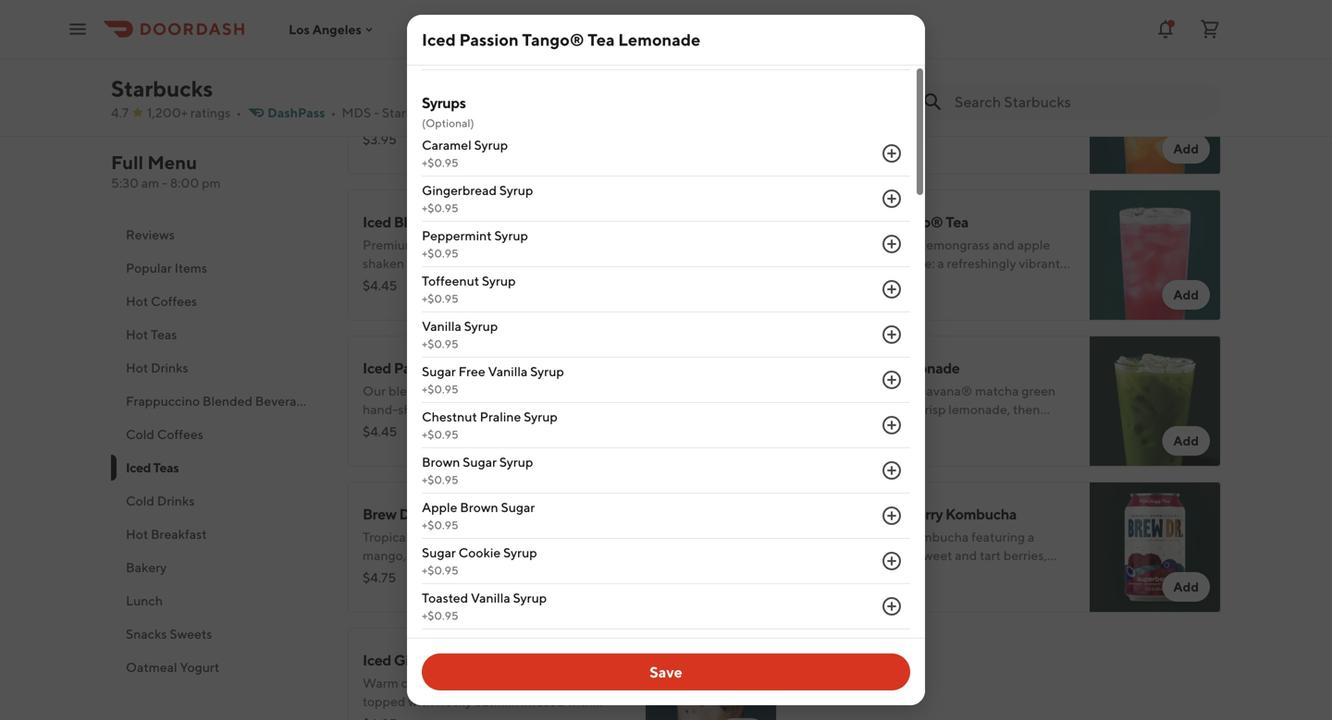 Task type: vqa. For each thing, say whether or not it's contained in the screenshot.
the topmost "Your"
no



Task type: describe. For each thing, give the bounding box(es) containing it.
beverages
[[255, 394, 317, 409]]

chai
[[535, 652, 566, 669]]

just inside iced black tea lemonade premium black tea sweetened just right, then shaken with refreshing lemonade and ice for this arnold palmer-inspired beverage. a distinguished, satisfying treat.
[[542, 237, 563, 253]]

increase quantity by 1 image for caramel syrup
[[881, 142, 903, 165]]

increase quantity by 1 image for sugar cookie syrup
[[881, 551, 903, 573]]

journey
[[964, 128, 1008, 143]]

vibrant
[[1019, 256, 1061, 271]]

of right and,
[[583, 402, 595, 417]]

syrups (optional)
[[422, 94, 474, 130]]

brown inside brown sugar syrup +$0.95
[[422, 455, 460, 470]]

4.7
[[111, 105, 129, 120]]

tropical
[[363, 530, 409, 545]]

brown inside apple brown sugar +$0.95
[[460, 500, 498, 515]]

+$0.95 inside the toasted vanilla syrup +$0.95
[[422, 610, 459, 623]]

increase quantity by 1 image for brown sugar syrup
[[881, 460, 903, 482]]

tea inside iced passion tango® tea a blend of hibiscus, lemongrass and apple hand-shaken with ice: a refreshingly vibrant tea infused with the color of passion
[[807, 274, 826, 290]]

apple inside iced passion tango® tea a blend of hibiscus, lemongrass and apple hand-shaken with ice: a refreshingly vibrant tea infused with the color of passion
[[1018, 237, 1051, 253]]

+$0.95 inside 'gingerbread syrup +$0.95'
[[422, 202, 459, 215]]

vanilla inside vanilla syrup +$0.95
[[422, 319, 462, 334]]

treat.
[[506, 293, 537, 308]]

add for iced passion tango® tea
[[1174, 287, 1199, 303]]

iced passion tango® tea image
[[1090, 190, 1221, 321]]

right
[[1010, 91, 1038, 106]]

+$0.95 inside 'freeze dried pineapple' group
[[422, 5, 459, 18]]

with inside iced passion tango® tea lemonade our blend of hibiscus, lemongrass and apple hand-shaken with ice, lemonade and, of course, passion.
[[442, 402, 468, 417]]

touch
[[514, 548, 549, 564]]

iced green tea image
[[646, 43, 777, 175]]

+$0.95 inside the "sugar cookie syrup +$0.95"
[[422, 564, 459, 577]]

tart
[[980, 548, 1001, 564]]

lemongrass inside iced passion tango® tea lemonade our blend of hibiscus, lemongrass and apple hand-shaken with ice, lemonade and, of course, passion.
[[493, 384, 560, 399]]

beverage.
[[526, 274, 585, 290]]

blended
[[424, 91, 473, 106]]

sugar inside brown sugar syrup +$0.95
[[463, 455, 497, 470]]

0 items, open order cart image
[[1199, 18, 1221, 40]]

cookie
[[459, 545, 501, 561]]

cold coffees
[[126, 427, 203, 442]]

peppermint
[[422, 228, 492, 243]]

tango® for iced passion tango® tea lemonade
[[522, 30, 584, 50]]

a inside 'iced green tea green tea blended with mint, lemongrass and lemon verbena, and given a good shake with ice. lightly flavored and oh-so-refreshing!'
[[515, 110, 522, 125]]

and inside iced passion tango® tea a blend of hibiscus, lemongrass and apple hand-shaken with ice: a refreshingly vibrant tea infused with the color of passion
[[993, 237, 1015, 253]]

iced passion tango® tea lemonade dialog
[[407, 0, 925, 706]]

add item to cart image
[[730, 719, 755, 721]]

good
[[525, 110, 555, 125]]

berries,
[[1004, 548, 1047, 564]]

sencha
[[513, 567, 555, 582]]

1,200+
[[147, 105, 188, 120]]

tea. inside the brew dr. island mango kombucha tropical treat for any time of year featuring mango, passionfruit and a touch of peruvian ginger juice. brewed with sencha green tea.
[[594, 567, 616, 582]]

add button for iced black tea
[[1163, 134, 1210, 164]]

any
[[462, 530, 483, 545]]

tea inside iced passion tango® tea a blend of hibiscus, lemongrass and apple hand-shaken with ice: a refreshingly vibrant tea infused with the color of passion
[[946, 213, 969, 231]]

given
[[480, 110, 513, 125]]

hot teas
[[126, 327, 177, 342]]

tea inside iced passion tango® tea lemonade 'dialog'
[[588, 30, 615, 50]]

passion
[[972, 274, 1016, 290]]

of right 'color'
[[957, 274, 969, 290]]

iced green tea green tea blended with mint, lemongrass and lemon verbena, and given a good shake with ice. lightly flavored and oh-so-refreshing!
[[363, 67, 628, 143]]

a for brew
[[807, 530, 816, 545]]

create
[[914, 110, 951, 125]]

chestnut
[[422, 409, 477, 425]]

sugar inside the "sugar cookie syrup +$0.95"
[[422, 545, 456, 561]]

light
[[819, 530, 846, 545]]

hot coffees
[[126, 294, 197, 309]]

with right shake
[[594, 110, 620, 125]]

featuring inside brew dr. superberry kombucha a light and fruity kombucha featuring a delightful blend of sweet and tart berries, hibiscus, and oolong tea.
[[972, 530, 1025, 545]]

dashpass
[[267, 105, 325, 120]]

increase quantity by 1 image for chestnut praline syrup
[[881, 415, 903, 437]]

with up the
[[887, 256, 912, 271]]

and left oolong
[[860, 567, 882, 582]]

of left year
[[515, 530, 527, 545]]

oolong
[[885, 567, 926, 582]]

cold for cold coffees
[[126, 427, 154, 442]]

los angeles
[[289, 22, 362, 37]]

add button for iced passion tango® tea
[[1163, 280, 1210, 310]]

toffeenut
[[422, 273, 479, 289]]

popular items button
[[111, 252, 326, 285]]

lemongrass for iced green tea
[[536, 91, 603, 106]]

of up the infused
[[855, 237, 867, 253]]

1 vertical spatial black
[[908, 128, 940, 143]]

refreshing
[[435, 256, 495, 271]]

and,
[[555, 402, 580, 417]]

iced matcha lemonade image
[[1090, 336, 1221, 467]]

gingerbread inside 'gingerbread syrup +$0.95'
[[422, 183, 497, 198]]

premium inside iced black tea premium black tea sweetened just right and shaken with ice to create an ideal iced tea—a rich and flavorful black tea journey awaits you.
[[807, 91, 860, 106]]

peppermint syrup +$0.95
[[422, 228, 528, 260]]

lemonade right matcha at the right of page
[[890, 359, 960, 377]]

and up refreshing!
[[606, 91, 628, 106]]

hibiscus, inside iced passion tango® tea a blend of hibiscus, lemongrass and apple hand-shaken with ice: a refreshingly vibrant tea infused with the color of passion
[[870, 237, 921, 253]]

hot breakfast button
[[111, 518, 326, 551]]

iced passion tango® tea lemonade image
[[646, 336, 777, 467]]

of inside brew dr. superberry kombucha a light and fruity kombucha featuring a delightful blend of sweet and tart berries, hibiscus, and oolong tea.
[[903, 548, 915, 564]]

of up chestnut
[[425, 384, 437, 399]]

save button
[[422, 654, 910, 691]]

notification bell image
[[1155, 18, 1177, 40]]

iced passion tango® tea lemonade our blend of hibiscus, lemongrass and apple hand-shaken with ice, lemonade and, of course, passion.
[[363, 359, 620, 436]]

increase quantity by 1 image for peppermint syrup
[[881, 233, 903, 255]]

black for premium
[[838, 67, 874, 85]]

for inside iced black tea lemonade premium black tea sweetened just right, then shaken with refreshing lemonade and ice for this arnold palmer-inspired beverage. a distinguished, satisfying treat.
[[603, 256, 620, 271]]

frappuccino blended beverages button
[[111, 385, 326, 418]]

ice.
[[363, 128, 383, 143]]

syrup inside brown sugar syrup +$0.95
[[499, 455, 533, 470]]

verbena,
[[402, 110, 453, 125]]

lunch
[[126, 594, 163, 609]]

sugar inside sugar free vanilla syrup +$0.95
[[422, 364, 456, 379]]

increase quantity by 1 image for toasted vanilla syrup
[[881, 596, 903, 618]]

add for iced passion tango® tea lemonade
[[730, 434, 755, 449]]

syrup inside chestnut praline syrup +$0.95
[[524, 409, 558, 425]]

refreshingly
[[947, 256, 1017, 271]]

black inside iced black tea lemonade premium black tea sweetened just right, then shaken with refreshing lemonade and ice for this arnold palmer-inspired beverage. a distinguished, satisfying treat.
[[419, 237, 451, 253]]

tea inside iced black tea lemonade premium black tea sweetened just right, then shaken with refreshing lemonade and ice for this arnold palmer-inspired beverage. a distinguished, satisfying treat.
[[433, 213, 456, 231]]

freeze dried pineapple
[[422, 31, 560, 46]]

sugar inside apple brown sugar +$0.95
[[501, 500, 535, 515]]

flavored
[[429, 128, 477, 143]]

hot for hot breakfast
[[126, 527, 148, 542]]

brew for brew dr. superberry kombucha
[[807, 506, 841, 523]]

$4.75 for brew dr. superberry kombucha
[[807, 570, 840, 586]]

sweet
[[918, 548, 953, 564]]

add for iced matcha lemonade
[[1174, 434, 1199, 449]]

hot for hot teas
[[126, 327, 148, 342]]

and inside iced passion tango® tea lemonade our blend of hibiscus, lemongrass and apple hand-shaken with ice, lemonade and, of course, passion.
[[562, 384, 585, 399]]

snacks sweets button
[[111, 618, 326, 651]]

ice inside iced black tea lemonade premium black tea sweetened just right, then shaken with refreshing lemonade and ice for this arnold palmer-inspired beverage. a distinguished, satisfying treat.
[[584, 256, 601, 271]]

rich
[[807, 128, 829, 143]]

iced for iced teas
[[126, 460, 151, 476]]

coffees for cold coffees
[[157, 427, 203, 442]]

iced for iced black tea premium black tea sweetened just right and shaken with ice to create an ideal iced tea—a rich and flavorful black tea journey awaits you.
[[807, 67, 835, 85]]

syrups
[[422, 94, 466, 111]]

syrup inside the toasted vanilla syrup +$0.95
[[513, 591, 547, 606]]

a inside iced black tea lemonade premium black tea sweetened just right, then shaken with refreshing lemonade and ice for this arnold palmer-inspired beverage. a distinguished, satisfying treat.
[[587, 274, 597, 290]]

tea inside iced black tea lemonade premium black tea sweetened just right, then shaken with refreshing lemonade and ice for this arnold palmer-inspired beverage. a distinguished, satisfying treat.
[[453, 237, 472, 253]]

then
[[599, 237, 627, 253]]

passion.
[[408, 421, 455, 436]]

syrup inside the "sugar cookie syrup +$0.95"
[[503, 545, 537, 561]]

kombucha inside brew dr. superberry kombucha a light and fruity kombucha featuring a delightful blend of sweet and tart berries, hibiscus, and oolong tea.
[[946, 506, 1017, 523]]

lightly
[[386, 128, 426, 143]]

iced for iced black tea lemonade premium black tea sweetened just right, then shaken with refreshing lemonade and ice for this arnold palmer-inspired beverage. a distinguished, satisfying treat.
[[363, 213, 391, 231]]

syrup inside vanilla syrup +$0.95
[[464, 319, 498, 334]]

Item Search search field
[[955, 92, 1207, 112]]

hot for hot drinks
[[126, 360, 148, 376]]

popular
[[126, 260, 172, 276]]

toffeenut syrup +$0.95
[[422, 273, 516, 305]]

vanilla syrup +$0.95
[[422, 319, 498, 351]]

right,
[[566, 237, 597, 253]]

cold for cold drinks
[[126, 494, 154, 509]]

2 • from the left
[[331, 105, 336, 120]]

distinguished,
[[363, 293, 445, 308]]

oatmeal
[[126, 660, 177, 675]]

sweetened inside iced black tea lemonade premium black tea sweetened just right, then shaken with refreshing lemonade and ice for this arnold palmer-inspired beverage. a distinguished, satisfying treat.
[[475, 237, 539, 253]]

increase quantity by 1 image for gingerbread syrup
[[881, 188, 903, 210]]

items
[[174, 260, 207, 276]]

snacks
[[126, 627, 167, 642]]

syrup inside sugar free vanilla syrup +$0.95
[[530, 364, 564, 379]]

a inside brew dr. superberry kombucha a light and fruity kombucha featuring a delightful blend of sweet and tart berries, hibiscus, and oolong tea.
[[1028, 530, 1035, 545]]

black for lemonade
[[394, 213, 430, 231]]

increase quantity by 1 image for toffeenut syrup
[[881, 279, 903, 301]]

iced gingerbread oatmilk chai image
[[646, 628, 777, 721]]

+$0.95 inside apple brown sugar +$0.95
[[422, 519, 459, 532]]

refreshing!
[[544, 128, 608, 143]]

flavorful
[[856, 128, 905, 143]]

lemon
[[363, 110, 400, 125]]

dashpass •
[[267, 105, 336, 120]]

toasted
[[422, 591, 468, 606]]

ginger
[[363, 567, 400, 582]]

lemongrass for iced passion tango® tea
[[923, 237, 990, 253]]

of down year
[[551, 548, 563, 564]]

pm
[[202, 175, 221, 191]]

drinks for hot drinks
[[151, 360, 188, 376]]

lemonade inside iced black tea lemonade premium black tea sweetened just right, then shaken with refreshing lemonade and ice for this arnold palmer-inspired beverage. a distinguished, satisfying treat.
[[497, 256, 556, 271]]

shaken inside iced black tea lemonade premium black tea sweetened just right, then shaken with refreshing lemonade and ice for this arnold palmer-inspired beverage. a distinguished, satisfying treat.
[[363, 256, 404, 271]]

lemonade inside iced passion tango® tea lemonade our blend of hibiscus, lemongrass and apple hand-shaken with ice, lemonade and, of course, passion.
[[527, 359, 597, 377]]

color
[[925, 274, 955, 290]]

hot for hot coffees
[[126, 294, 148, 309]]

iced green tea lemonade image
[[1090, 0, 1221, 29]]

1 vertical spatial gingerbread
[[394, 652, 477, 669]]

inspired
[[477, 274, 524, 290]]

lemonade inside iced passion tango® tea lemonade 'dialog'
[[618, 30, 701, 50]]

tea. inside brew dr. superberry kombucha a light and fruity kombucha featuring a delightful blend of sweet and tart berries, hibiscus, and oolong tea.
[[928, 567, 950, 582]]

yogurt
[[180, 660, 219, 675]]

cold coffees button
[[111, 418, 326, 452]]

shaken inside iced passion tango® tea lemonade our blend of hibiscus, lemongrass and apple hand-shaken with ice, lemonade and, of course, passion.
[[398, 402, 440, 417]]

- inside full menu 5:30 am - 8:00 pm
[[162, 175, 167, 191]]

lemonade inside iced black tea lemonade premium black tea sweetened just right, then shaken with refreshing lemonade and ice for this arnold palmer-inspired beverage. a distinguished, satisfying treat.
[[458, 213, 528, 231]]

brown sugar syrup +$0.95
[[422, 455, 533, 487]]

5:30
[[111, 175, 139, 191]]

ice inside iced black tea premium black tea sweetened just right and shaken with ice to create an ideal iced tea—a rich and flavorful black tea journey awaits you.
[[879, 110, 897, 125]]

shaken inside iced passion tango® tea a blend of hibiscus, lemongrass and apple hand-shaken with ice: a refreshingly vibrant tea infused with the color of passion
[[842, 256, 884, 271]]

hand- inside iced passion tango® tea a blend of hibiscus, lemongrass and apple hand-shaken with ice: a refreshingly vibrant tea infused with the color of passion
[[807, 256, 842, 271]]

oatmeal yogurt
[[126, 660, 219, 675]]

treat
[[412, 530, 440, 545]]

brew dr. superberry kombucha image
[[1090, 482, 1221, 613]]

add for brew dr. island mango kombucha
[[730, 580, 755, 595]]

tea inside iced black tea premium black tea sweetened just right and shaken with ice to create an ideal iced tea—a rich and flavorful black tea journey awaits you.
[[877, 67, 900, 85]]

with inside the brew dr. island mango kombucha tropical treat for any time of year featuring mango, passionfruit and a touch of peruvian ginger juice. brewed with sencha green tea.
[[485, 567, 510, 582]]

tea inside 'iced green tea green tea blended with mint, lemongrass and lemon verbena, and given a good shake with ice. lightly flavored and oh-so-refreshing!'
[[402, 91, 421, 106]]

with inside iced black tea lemonade premium black tea sweetened just right, then shaken with refreshing lemonade and ice for this arnold palmer-inspired beverage. a distinguished, satisfying treat.
[[407, 256, 433, 271]]

3 • from the left
[[448, 105, 454, 120]]

tango® for iced passion tango® tea a blend of hibiscus, lemongrass and apple hand-shaken with ice: a refreshingly vibrant tea infused with the color of passion
[[891, 213, 943, 231]]

cold drinks button
[[111, 485, 326, 518]]

blend inside iced passion tango® tea lemonade our blend of hibiscus, lemongrass and apple hand-shaken with ice, lemonade and, of course, passion.
[[389, 384, 423, 399]]

syrup inside peppermint syrup +$0.95
[[494, 228, 528, 243]]

with left the
[[874, 274, 900, 290]]

for inside the brew dr. island mango kombucha tropical treat for any time of year featuring mango, passionfruit and a touch of peruvian ginger juice. brewed with sencha green tea.
[[443, 530, 459, 545]]

(optional)
[[422, 117, 474, 130]]

brewed
[[436, 567, 482, 582]]

premium inside iced black tea lemonade premium black tea sweetened just right, then shaken with refreshing lemonade and ice for this arnold palmer-inspired beverage. a distinguished, satisfying treat.
[[363, 237, 416, 253]]



Task type: locate. For each thing, give the bounding box(es) containing it.
brown up any
[[460, 500, 498, 515]]

iced inside iced black tea premium black tea sweetened just right and shaken with ice to create an ideal iced tea—a rich and flavorful black tea journey awaits you.
[[807, 67, 835, 85]]

am
[[141, 175, 159, 191]]

dr. inside the brew dr. island mango kombucha tropical treat for any time of year featuring mango, passionfruit and a touch of peruvian ginger juice. brewed with sencha green tea.
[[399, 506, 423, 523]]

2 vertical spatial passion
[[394, 359, 444, 377]]

0 vertical spatial gingerbread
[[422, 183, 497, 198]]

with left ice,
[[442, 402, 468, 417]]

4 hot from the top
[[126, 527, 148, 542]]

tango® inside iced passion tango® tea a blend of hibiscus, lemongrass and apple hand-shaken with ice: a refreshingly vibrant tea infused with the color of passion
[[891, 213, 943, 231]]

passion
[[459, 30, 519, 50], [838, 213, 888, 231], [394, 359, 444, 377]]

0 horizontal spatial black
[[394, 213, 430, 231]]

2 cold from the top
[[126, 494, 154, 509]]

0 horizontal spatial passion
[[394, 359, 444, 377]]

5 increase quantity by 1 image from the top
[[881, 551, 903, 573]]

iced for iced matcha lemonade
[[807, 359, 835, 377]]

2 tea. from the left
[[928, 567, 950, 582]]

2 $4.75 from the left
[[807, 570, 840, 586]]

0 vertical spatial premium
[[807, 91, 860, 106]]

1 horizontal spatial •
[[331, 105, 336, 120]]

satisfying
[[448, 293, 503, 308]]

2 $4.45 from the top
[[363, 424, 397, 440]]

iced inside iced passion tango® tea lemonade our blend of hibiscus, lemongrass and apple hand-shaken with ice, lemonade and, of course, passion.
[[363, 359, 391, 377]]

2 increase quantity by 1 image from the top
[[881, 369, 903, 391]]

•
[[236, 105, 242, 120], [331, 105, 336, 120], [448, 105, 454, 120]]

gingerbread down caramel syrup +$0.95
[[422, 183, 497, 198]]

and down right,
[[559, 256, 581, 271]]

toasted vanilla syrup +$0.95
[[422, 591, 547, 623]]

1 vertical spatial apple
[[587, 384, 620, 399]]

sweetened
[[919, 91, 983, 106], [475, 237, 539, 253]]

bakery
[[126, 560, 167, 576]]

freeze
[[422, 31, 462, 46]]

for
[[603, 256, 620, 271], [443, 530, 459, 545]]

iced inside iced black tea lemonade premium black tea sweetened just right, then shaken with refreshing lemonade and ice for this arnold palmer-inspired beverage. a distinguished, satisfying treat.
[[363, 213, 391, 231]]

iced teas
[[126, 460, 179, 476]]

and inside the brew dr. island mango kombucha tropical treat for any time of year featuring mango, passionfruit and a touch of peruvian ginger juice. brewed with sencha green tea.
[[480, 548, 502, 564]]

apple inside iced passion tango® tea lemonade our blend of hibiscus, lemongrass and apple hand-shaken with ice, lemonade and, of course, passion.
[[587, 384, 620, 399]]

brew for brew dr. island mango kombucha
[[363, 506, 397, 523]]

2 +$0.95 from the top
[[422, 156, 459, 169]]

$4.75 down mango,
[[363, 570, 396, 586]]

syrup down chestnut praline syrup +$0.95
[[499, 455, 533, 470]]

tea
[[402, 91, 421, 106], [897, 91, 916, 106], [942, 128, 961, 143], [453, 237, 472, 253], [807, 274, 826, 290]]

palmer-
[[430, 274, 477, 290]]

increase quantity by 1 image
[[881, 279, 903, 301], [881, 369, 903, 391], [881, 415, 903, 437], [881, 460, 903, 482], [881, 505, 903, 527]]

oatmilk
[[480, 652, 533, 669]]

0 horizontal spatial tea.
[[594, 567, 616, 582]]

1 vertical spatial blend
[[389, 384, 423, 399]]

iced for iced passion tango® tea lemonade
[[422, 30, 456, 50]]

1 dr. from the left
[[399, 506, 423, 523]]

lemonade up inspired
[[497, 256, 556, 271]]

syrup
[[474, 137, 508, 153], [499, 183, 533, 198], [494, 228, 528, 243], [482, 273, 516, 289], [464, 319, 498, 334], [530, 364, 564, 379], [524, 409, 558, 425], [499, 455, 533, 470], [503, 545, 537, 561], [513, 591, 547, 606]]

increase quantity by 1 image for apple brown sugar
[[881, 505, 903, 527]]

black up refreshing
[[419, 237, 451, 253]]

iced
[[1002, 110, 1027, 125]]

iced up this
[[363, 213, 391, 231]]

iced passion tango® tea lemonade
[[422, 30, 701, 50]]

1 vertical spatial passion
[[838, 213, 888, 231]]

1 vertical spatial just
[[542, 237, 563, 253]]

sugar down chestnut praline syrup +$0.95
[[463, 455, 497, 470]]

iced inside iced passion tango® tea lemonade 'dialog'
[[422, 30, 456, 50]]

1 vertical spatial lemonade
[[494, 402, 552, 417]]

mi
[[480, 105, 494, 120]]

tea.
[[594, 567, 616, 582], [928, 567, 950, 582]]

1 vertical spatial hibiscus,
[[440, 384, 490, 399]]

1 horizontal spatial black
[[838, 67, 874, 85]]

green
[[394, 67, 435, 85], [363, 91, 400, 106]]

green
[[557, 567, 591, 582]]

1 brew from the left
[[363, 506, 397, 523]]

passion up 'iced green tea green tea blended with mint, lemongrass and lemon verbena, and given a good shake with ice. lightly flavored and oh-so-refreshing!' on the top left of the page
[[459, 30, 519, 50]]

shaken up passion.
[[398, 402, 440, 417]]

0 vertical spatial hibiscus,
[[870, 237, 921, 253]]

+$0.95 inside chestnut praline syrup +$0.95
[[422, 428, 459, 441]]

tea up verbena,
[[402, 91, 421, 106]]

0 vertical spatial vanilla
[[422, 319, 462, 334]]

cold up iced teas
[[126, 427, 154, 442]]

vanilla inside sugar free vanilla syrup +$0.95
[[488, 364, 528, 379]]

black
[[838, 67, 874, 85], [394, 213, 430, 231]]

a inside iced passion tango® tea a blend of hibiscus, lemongrass and apple hand-shaken with ice: a refreshingly vibrant tea infused with the color of passion
[[807, 237, 816, 253]]

1 horizontal spatial hand-
[[807, 256, 842, 271]]

lemonade down sugar free vanilla syrup +$0.95 at the left bottom of page
[[494, 402, 552, 417]]

coffees down 'popular items'
[[151, 294, 197, 309]]

ideal
[[971, 110, 999, 125]]

1 +$0.95 from the top
[[422, 5, 459, 18]]

a for iced
[[807, 237, 816, 253]]

+$0.95 inside vanilla syrup +$0.95
[[422, 338, 459, 351]]

iced for iced gingerbread oatmilk chai
[[363, 652, 391, 669]]

0 horizontal spatial for
[[443, 530, 459, 545]]

and left tart
[[955, 548, 977, 564]]

drinks up 'breakfast'
[[157, 494, 195, 509]]

0 vertical spatial black
[[838, 67, 874, 85]]

$4.45
[[363, 278, 397, 293], [363, 424, 397, 440]]

hot up hot drinks
[[126, 327, 148, 342]]

increase quantity by 1 image up iced matcha lemonade
[[881, 324, 903, 346]]

$4.75 for brew dr. island mango kombucha
[[363, 570, 396, 586]]

ice left to
[[879, 110, 897, 125]]

tea inside iced passion tango® tea lemonade our blend of hibiscus, lemongrass and apple hand-shaken with ice, lemonade and, of course, passion.
[[502, 359, 525, 377]]

0 vertical spatial brown
[[422, 455, 460, 470]]

iced up our
[[363, 359, 391, 377]]

passion for iced passion tango® tea a blend of hibiscus, lemongrass and apple hand-shaken with ice: a refreshingly vibrant tea infused with the color of passion
[[838, 213, 888, 231]]

0 horizontal spatial black
[[419, 237, 451, 253]]

lemonade up and,
[[527, 359, 597, 377]]

a inside iced passion tango® tea a blend of hibiscus, lemongrass and apple hand-shaken with ice: a refreshingly vibrant tea infused with the color of passion
[[938, 256, 944, 271]]

drinks up frappuccino
[[151, 360, 188, 376]]

blend down fruity
[[867, 548, 901, 564]]

syrup down satisfying
[[464, 319, 498, 334]]

gingerbread down 'toasted' at the bottom
[[394, 652, 477, 669]]

2 horizontal spatial •
[[448, 105, 454, 120]]

0 vertical spatial starbucks
[[111, 75, 213, 102]]

and right "light"
[[848, 530, 870, 545]]

dr. up treat
[[399, 506, 423, 523]]

syrup down the oh-
[[499, 183, 533, 198]]

1 horizontal spatial tango®
[[522, 30, 584, 50]]

and right rich
[[832, 128, 854, 143]]

green up 'mds - starbucks • 1.5 mi'
[[394, 67, 435, 85]]

+$0.95 down 'toasted' at the bottom
[[422, 610, 459, 623]]

2 horizontal spatial hibiscus,
[[870, 237, 921, 253]]

tea up to
[[897, 91, 916, 106]]

1 vertical spatial -
[[162, 175, 167, 191]]

apple
[[422, 500, 458, 515]]

lemonade inside iced passion tango® tea lemonade our blend of hibiscus, lemongrass and apple hand-shaken with ice, lemonade and, of course, passion.
[[494, 402, 552, 417]]

full menu 5:30 am - 8:00 pm
[[111, 152, 221, 191]]

9 +$0.95 from the top
[[422, 474, 459, 487]]

a inside brew dr. superberry kombucha a light and fruity kombucha featuring a delightful blend of sweet and tart berries, hibiscus, and oolong tea.
[[807, 530, 816, 545]]

0 vertical spatial passion
[[459, 30, 519, 50]]

0 vertical spatial teas
[[151, 327, 177, 342]]

iced black tea image
[[1090, 43, 1221, 175]]

tea down an
[[942, 128, 961, 143]]

5 increase quantity by 1 image from the top
[[881, 505, 903, 527]]

2 increase quantity by 1 image from the top
[[881, 188, 903, 210]]

iced for iced passion tango® tea lemonade our blend of hibiscus, lemongrass and apple hand-shaken with ice, lemonade and, of course, passion.
[[363, 359, 391, 377]]

12 +$0.95 from the top
[[422, 610, 459, 623]]

+$0.95 inside peppermint syrup +$0.95
[[422, 247, 459, 260]]

0 vertical spatial a
[[807, 237, 816, 253]]

increase quantity by 1 image up the
[[881, 233, 903, 255]]

frappuccino blended beverages
[[126, 394, 317, 409]]

iced gingerbread oatmilk chai
[[363, 652, 566, 669]]

tea—a
[[1030, 110, 1064, 125]]

lemonade
[[618, 30, 701, 50], [458, 213, 528, 231], [527, 359, 597, 377], [890, 359, 960, 377]]

brew inside the brew dr. island mango kombucha tropical treat for any time of year featuring mango, passionfruit and a touch of peruvian ginger juice. brewed with sencha green tea.
[[363, 506, 397, 523]]

0 horizontal spatial just
[[542, 237, 563, 253]]

fruity
[[873, 530, 904, 545]]

1 horizontal spatial kombucha
[[946, 506, 1017, 523]]

hot coffees button
[[111, 285, 326, 318]]

freeze dried pineapple group
[[422, 0, 911, 70]]

kombucha
[[907, 530, 969, 545]]

gingerbread syrup +$0.95
[[422, 183, 533, 215]]

1 vertical spatial green
[[363, 91, 400, 106]]

with down cookie
[[485, 567, 510, 582]]

1 horizontal spatial premium
[[807, 91, 860, 106]]

add button for brew dr. superberry kombucha
[[1163, 573, 1210, 602]]

iced down ginger
[[363, 652, 391, 669]]

reviews
[[126, 227, 175, 242]]

1 horizontal spatial dr.
[[843, 506, 868, 523]]

1 vertical spatial premium
[[363, 237, 416, 253]]

passion inside iced passion tango® tea lemonade our blend of hibiscus, lemongrass and apple hand-shaken with ice, lemonade and, of course, passion.
[[394, 359, 444, 377]]

syrup inside caramel syrup +$0.95
[[474, 137, 508, 153]]

shaken
[[807, 110, 849, 125], [363, 256, 404, 271], [842, 256, 884, 271], [398, 402, 440, 417]]

drinks for cold drinks
[[157, 494, 195, 509]]

2 vertical spatial a
[[807, 530, 816, 545]]

1 cold from the top
[[126, 427, 154, 442]]

+$0.95 down toffeenut
[[422, 292, 459, 305]]

black up flavorful
[[838, 67, 874, 85]]

• left 1.5
[[448, 105, 454, 120]]

kombucha up tart
[[946, 506, 1017, 523]]

delightful
[[807, 548, 864, 564]]

1 horizontal spatial brew
[[807, 506, 841, 523]]

ratings
[[190, 105, 231, 120]]

1 vertical spatial ice
[[584, 256, 601, 271]]

• left 'mds'
[[331, 105, 336, 120]]

brew dr. island mango kombucha image
[[646, 482, 777, 613]]

3 +$0.95 from the top
[[422, 202, 459, 215]]

1 $4.45 from the top
[[363, 278, 397, 293]]

0 horizontal spatial blend
[[389, 384, 423, 399]]

3 hot from the top
[[126, 360, 148, 376]]

oatmeal yogurt button
[[111, 651, 326, 685]]

iced black tea lemonade image
[[646, 190, 777, 321]]

black inside iced black tea premium black tea sweetened just right and shaken with ice to create an ideal iced tea—a rich and flavorful black tea journey awaits you.
[[838, 67, 874, 85]]

passionfruit
[[409, 548, 478, 564]]

passion down vanilla syrup +$0.95
[[394, 359, 444, 377]]

featuring inside the brew dr. island mango kombucha tropical treat for any time of year featuring mango, passionfruit and a touch of peruvian ginger juice. brewed with sencha green tea.
[[557, 530, 611, 545]]

blend up the infused
[[819, 237, 853, 253]]

6 increase quantity by 1 image from the top
[[881, 596, 903, 618]]

premium up this
[[363, 237, 416, 253]]

0 vertical spatial hand-
[[807, 256, 842, 271]]

0 horizontal spatial •
[[236, 105, 242, 120]]

tea up 'blended'
[[438, 67, 461, 85]]

lemongrass inside 'iced green tea green tea blended with mint, lemongrass and lemon verbena, and given a good shake with ice. lightly flavored and oh-so-refreshing!'
[[536, 91, 603, 106]]

2 horizontal spatial tango®
[[891, 213, 943, 231]]

with up given
[[475, 91, 501, 106]]

kombucha up year
[[516, 506, 588, 523]]

+$0.95 inside sugar free vanilla syrup +$0.95
[[422, 383, 459, 396]]

6 +$0.95 from the top
[[422, 338, 459, 351]]

increase quantity by 1 image down fruity
[[881, 551, 903, 573]]

black up flavorful
[[863, 91, 895, 106]]

- right the am
[[162, 175, 167, 191]]

2 dr. from the left
[[843, 506, 868, 523]]

with inside iced black tea premium black tea sweetened just right and shaken with ice to create an ideal iced tea—a rich and flavorful black tea journey awaits you.
[[851, 110, 877, 125]]

blend right our
[[389, 384, 423, 399]]

0 vertical spatial cold
[[126, 427, 154, 442]]

0 horizontal spatial kombucha
[[516, 506, 588, 523]]

1 featuring from the left
[[557, 530, 611, 545]]

matcha
[[838, 359, 888, 377]]

and down given
[[480, 128, 502, 143]]

a inside the brew dr. island mango kombucha tropical treat for any time of year featuring mango, passionfruit and a touch of peruvian ginger juice. brewed with sencha green tea.
[[505, 548, 512, 564]]

a
[[515, 110, 522, 125], [938, 256, 944, 271], [1028, 530, 1035, 545], [505, 548, 512, 564]]

passion inside iced passion tango® tea a blend of hibiscus, lemongrass and apple hand-shaken with ice: a refreshingly vibrant tea infused with the color of passion
[[838, 213, 888, 231]]

0 horizontal spatial featuring
[[557, 530, 611, 545]]

tango® down vanilla syrup +$0.95
[[446, 359, 499, 377]]

sweetened up inspired
[[475, 237, 539, 253]]

0 horizontal spatial ice
[[584, 256, 601, 271]]

0 vertical spatial green
[[394, 67, 435, 85]]

passion for iced passion tango® tea lemonade our blend of hibiscus, lemongrass and apple hand-shaken with ice, lemonade and, of course, passion.
[[394, 359, 444, 377]]

1 vertical spatial tango®
[[891, 213, 943, 231]]

pineapple
[[500, 31, 560, 46]]

shaken inside iced black tea premium black tea sweetened just right and shaken with ice to create an ideal iced tea—a rich and flavorful black tea journey awaits you.
[[807, 110, 849, 125]]

$4.45 left toffeenut
[[363, 278, 397, 293]]

2 horizontal spatial black
[[908, 128, 940, 143]]

black inside iced black tea lemonade premium black tea sweetened just right, then shaken with refreshing lemonade and ice for this arnold palmer-inspired beverage. a distinguished, satisfying treat.
[[394, 213, 430, 231]]

+$0.95 up freeze
[[422, 5, 459, 18]]

1 vertical spatial teas
[[153, 460, 179, 476]]

tea inside 'iced green tea green tea blended with mint, lemongrass and lemon verbena, and given a good shake with ice. lightly flavored and oh-so-refreshing!'
[[438, 67, 461, 85]]

sweetened inside iced black tea premium black tea sweetened just right and shaken with ice to create an ideal iced tea—a rich and flavorful black tea journey awaits you.
[[919, 91, 983, 106]]

2 horizontal spatial blend
[[867, 548, 901, 564]]

shake
[[558, 110, 592, 125]]

kombucha inside the brew dr. island mango kombucha tropical treat for any time of year featuring mango, passionfruit and a touch of peruvian ginger juice. brewed with sencha green tea.
[[516, 506, 588, 523]]

popular items
[[126, 260, 207, 276]]

5 +$0.95 from the top
[[422, 292, 459, 305]]

1 vertical spatial sweetened
[[475, 237, 539, 253]]

syrup inside 'gingerbread syrup +$0.95'
[[499, 183, 533, 198]]

0 vertical spatial sweetened
[[919, 91, 983, 106]]

1 vertical spatial starbucks
[[382, 105, 441, 120]]

2 featuring from the left
[[972, 530, 1025, 545]]

0 vertical spatial black
[[863, 91, 895, 106]]

tea. down sweet at the right of page
[[928, 567, 950, 582]]

vanilla
[[422, 319, 462, 334], [488, 364, 528, 379], [471, 591, 511, 606]]

2 vertical spatial hibiscus,
[[807, 567, 858, 582]]

0 vertical spatial apple
[[1018, 237, 1051, 253]]

11 +$0.95 from the top
[[422, 564, 459, 577]]

blended
[[203, 394, 253, 409]]

los angeles button
[[289, 22, 376, 37]]

1 horizontal spatial sweetened
[[919, 91, 983, 106]]

iced inside iced passion tango® tea a blend of hibiscus, lemongrass and apple hand-shaken with ice: a refreshingly vibrant tea infused with the color of passion
[[807, 213, 835, 231]]

1 vertical spatial a
[[587, 274, 597, 290]]

+$0.95 inside toffeenut syrup +$0.95
[[422, 292, 459, 305]]

+$0.95 up chestnut
[[422, 383, 459, 396]]

passion inside 'dialog'
[[459, 30, 519, 50]]

increase quantity by 1 image for vanilla syrup
[[881, 324, 903, 346]]

hot breakfast
[[126, 527, 207, 542]]

oh-
[[505, 128, 525, 143]]

arnold
[[387, 274, 427, 290]]

1 horizontal spatial apple
[[1018, 237, 1051, 253]]

coffees for hot coffees
[[151, 294, 197, 309]]

open menu image
[[67, 18, 89, 40]]

tea up refreshing
[[433, 213, 456, 231]]

iced up rich
[[807, 67, 835, 85]]

this
[[363, 274, 384, 290]]

lemongrass inside iced passion tango® tea a blend of hibiscus, lemongrass and apple hand-shaken with ice: a refreshingly vibrant tea infused with the color of passion
[[923, 237, 990, 253]]

0 vertical spatial $4.45
[[363, 278, 397, 293]]

• right 'ratings'
[[236, 105, 242, 120]]

0 horizontal spatial -
[[162, 175, 167, 191]]

1 increase quantity by 1 image from the top
[[881, 142, 903, 165]]

7 +$0.95 from the top
[[422, 383, 459, 396]]

add button for iced matcha lemonade
[[1163, 427, 1210, 456]]

1 horizontal spatial passion
[[459, 30, 519, 50]]

cold down iced teas
[[126, 494, 154, 509]]

peruvian
[[566, 548, 618, 564]]

increase quantity by 1 image
[[881, 142, 903, 165], [881, 188, 903, 210], [881, 233, 903, 255], [881, 324, 903, 346], [881, 551, 903, 573], [881, 596, 903, 618]]

syrup down sencha
[[513, 591, 547, 606]]

+$0.95 up apple
[[422, 474, 459, 487]]

and up tea—a on the right top of page
[[1040, 91, 1062, 106]]

-
[[374, 105, 379, 120], [162, 175, 167, 191]]

sugar left free
[[422, 364, 456, 379]]

2 vertical spatial black
[[419, 237, 451, 253]]

starbucks up the lightly
[[382, 105, 441, 120]]

premium up rich
[[807, 91, 860, 106]]

syrup inside toffeenut syrup +$0.95
[[482, 273, 516, 289]]

iced left the dried
[[422, 30, 456, 50]]

+$0.95 inside caramel syrup +$0.95
[[422, 156, 459, 169]]

syrups group
[[422, 93, 911, 630]]

tea
[[588, 30, 615, 50], [438, 67, 461, 85], [877, 67, 900, 85], [433, 213, 456, 231], [946, 213, 969, 231], [502, 359, 525, 377]]

hibiscus, up ice:
[[870, 237, 921, 253]]

island
[[426, 506, 465, 523]]

brew dr. island mango kombucha tropical treat for any time of year featuring mango, passionfruit and a touch of peruvian ginger juice. brewed with sencha green tea.
[[363, 506, 618, 582]]

mango,
[[363, 548, 406, 564]]

add for brew dr. superberry kombucha
[[1174, 580, 1199, 595]]

3 increase quantity by 1 image from the top
[[881, 233, 903, 255]]

coffees down frappuccino
[[157, 427, 203, 442]]

add for iced black tea
[[1174, 141, 1199, 156]]

1 kombucha from the left
[[516, 506, 588, 523]]

featuring
[[557, 530, 611, 545], [972, 530, 1025, 545]]

brew inside brew dr. superberry kombucha a light and fruity kombucha featuring a delightful blend of sweet and tart berries, hibiscus, and oolong tea.
[[807, 506, 841, 523]]

black
[[863, 91, 895, 106], [908, 128, 940, 143], [419, 237, 451, 253]]

teas for hot teas
[[151, 327, 177, 342]]

2 brew from the left
[[807, 506, 841, 523]]

1 $4.75 from the left
[[363, 570, 396, 586]]

1 horizontal spatial ice
[[879, 110, 897, 125]]

an
[[954, 110, 968, 125]]

the
[[903, 274, 922, 290]]

1 horizontal spatial featuring
[[972, 530, 1025, 545]]

mds - starbucks • 1.5 mi
[[342, 105, 494, 120]]

starbucks
[[111, 75, 213, 102], [382, 105, 441, 120]]

1 vertical spatial $4.45
[[363, 424, 397, 440]]

black up arnold
[[394, 213, 430, 231]]

bakery button
[[111, 551, 326, 585]]

passion up the infused
[[838, 213, 888, 231]]

2 vertical spatial lemongrass
[[493, 384, 560, 399]]

1 • from the left
[[236, 105, 242, 120]]

hand- inside iced passion tango® tea lemonade our blend of hibiscus, lemongrass and apple hand-shaken with ice, lemonade and, of course, passion.
[[363, 402, 398, 417]]

for up the passionfruit
[[443, 530, 459, 545]]

and inside iced black tea lemonade premium black tea sweetened just right, then shaken with refreshing lemonade and ice for this arnold palmer-inspired beverage. a distinguished, satisfying treat.
[[559, 256, 581, 271]]

0 horizontal spatial premium
[[363, 237, 416, 253]]

vanilla inside the toasted vanilla syrup +$0.95
[[471, 591, 511, 606]]

2 kombucha from the left
[[946, 506, 1017, 523]]

dr. for superberry
[[843, 506, 868, 523]]

dried
[[465, 31, 498, 46]]

8 +$0.95 from the top
[[422, 428, 459, 441]]

iced for iced passion tango® tea a blend of hibiscus, lemongrass and apple hand-shaken with ice: a refreshingly vibrant tea infused with the color of passion
[[807, 213, 835, 231]]

2 vertical spatial vanilla
[[471, 591, 511, 606]]

a down time
[[505, 548, 512, 564]]

tango® inside iced passion tango® tea lemonade our blend of hibiscus, lemongrass and apple hand-shaken with ice, lemonade and, of course, passion.
[[446, 359, 499, 377]]

0 vertical spatial drinks
[[151, 360, 188, 376]]

tea left the infused
[[807, 274, 826, 290]]

1 increase quantity by 1 image from the top
[[881, 279, 903, 301]]

1 vertical spatial drinks
[[157, 494, 195, 509]]

+$0.95 down caramel
[[422, 156, 459, 169]]

increase quantity by 1 image for sugar free vanilla syrup
[[881, 369, 903, 391]]

1 vertical spatial hand-
[[363, 402, 398, 417]]

hibiscus, down delightful
[[807, 567, 858, 582]]

+$0.95 down apple
[[422, 519, 459, 532]]

0 vertical spatial coffees
[[151, 294, 197, 309]]

dr. for island
[[399, 506, 423, 523]]

free
[[459, 364, 486, 379]]

$4.45 for passion
[[363, 424, 397, 440]]

1 hot from the top
[[126, 294, 148, 309]]

and left mi
[[456, 110, 478, 125]]

0 horizontal spatial brew
[[363, 506, 397, 523]]

starbucks up 1,200+ on the top left
[[111, 75, 213, 102]]

0 horizontal spatial dr.
[[399, 506, 423, 523]]

teas inside button
[[151, 327, 177, 342]]

0 horizontal spatial sweetened
[[475, 237, 539, 253]]

tango® up mint,
[[522, 30, 584, 50]]

hibiscus, inside brew dr. superberry kombucha a light and fruity kombucha featuring a delightful blend of sweet and tart berries, hibiscus, and oolong tea.
[[807, 567, 858, 582]]

just inside iced black tea premium black tea sweetened just right and shaken with ice to create an ideal iced tea—a rich and flavorful black tea journey awaits you.
[[986, 91, 1007, 106]]

+$0.95 inside brown sugar syrup +$0.95
[[422, 474, 459, 487]]

1 horizontal spatial starbucks
[[382, 105, 441, 120]]

blend inside brew dr. superberry kombucha a light and fruity kombucha featuring a delightful blend of sweet and tart berries, hibiscus, and oolong tea.
[[867, 548, 901, 564]]

0 vertical spatial tango®
[[522, 30, 584, 50]]

1 vertical spatial brown
[[460, 500, 498, 515]]

iced inside 'iced green tea green tea blended with mint, lemongrass and lemon verbena, and given a good shake with ice. lightly flavored and oh-so-refreshing!'
[[363, 67, 391, 85]]

2 hot from the top
[[126, 327, 148, 342]]

tea up refreshingly
[[946, 213, 969, 231]]

1 horizontal spatial hibiscus,
[[807, 567, 858, 582]]

0 horizontal spatial tango®
[[446, 359, 499, 377]]

blend inside iced passion tango® tea a blend of hibiscus, lemongrass and apple hand-shaken with ice: a refreshingly vibrant tea infused with the color of passion
[[819, 237, 853, 253]]

1 vertical spatial cold
[[126, 494, 154, 509]]

iced left matcha at the right of page
[[807, 359, 835, 377]]

teas for iced teas
[[153, 460, 179, 476]]

1 horizontal spatial for
[[603, 256, 620, 271]]

iced for iced green tea green tea blended with mint, lemongrass and lemon verbena, and given a good shake with ice. lightly flavored and oh-so-refreshing!
[[363, 67, 391, 85]]

+$0.95 down the passionfruit
[[422, 564, 459, 577]]

add button for iced passion tango® tea lemonade
[[718, 427, 766, 456]]

0 horizontal spatial hibiscus,
[[440, 384, 490, 399]]

year
[[529, 530, 554, 545]]

add button for brew dr. island mango kombucha
[[718, 573, 766, 602]]

with up flavorful
[[851, 110, 877, 125]]

to
[[899, 110, 911, 125]]

iced pumpkin cream chai tea latte image
[[646, 0, 777, 29]]

4 increase quantity by 1 image from the top
[[881, 460, 903, 482]]

hibiscus, inside iced passion tango® tea lemonade our blend of hibiscus, lemongrass and apple hand-shaken with ice, lemonade and, of course, passion.
[[440, 384, 490, 399]]

a down mint,
[[515, 110, 522, 125]]

1 vertical spatial for
[[443, 530, 459, 545]]

dr. up "light"
[[843, 506, 868, 523]]

brown down passion.
[[422, 455, 460, 470]]

passion for iced passion tango® tea lemonade
[[459, 30, 519, 50]]

hand- up the infused
[[807, 256, 842, 271]]

save
[[650, 664, 683, 681]]

0 horizontal spatial hand-
[[363, 402, 398, 417]]

$4.45 for black
[[363, 278, 397, 293]]

superberry
[[870, 506, 943, 523]]

1 tea. from the left
[[594, 567, 616, 582]]

1 horizontal spatial blend
[[819, 237, 853, 253]]

10 +$0.95 from the top
[[422, 519, 459, 532]]

1 horizontal spatial just
[[986, 91, 1007, 106]]

1 vertical spatial black
[[394, 213, 430, 231]]

4 increase quantity by 1 image from the top
[[881, 324, 903, 346]]

apple
[[1018, 237, 1051, 253], [587, 384, 620, 399]]

1 horizontal spatial black
[[863, 91, 895, 106]]

sugar free vanilla syrup +$0.95
[[422, 364, 564, 396]]

drinks inside button
[[157, 494, 195, 509]]

2 vertical spatial tango®
[[446, 359, 499, 377]]

sweets
[[170, 627, 212, 642]]

tea up refreshing
[[453, 237, 472, 253]]

a right ice:
[[938, 256, 944, 271]]

tango® for iced passion tango® tea lemonade our blend of hibiscus, lemongrass and apple hand-shaken with ice, lemonade and, of course, passion.
[[446, 359, 499, 377]]

3 increase quantity by 1 image from the top
[[881, 415, 903, 437]]

0 horizontal spatial starbucks
[[111, 75, 213, 102]]

snacks sweets
[[126, 627, 212, 642]]

2 horizontal spatial passion
[[838, 213, 888, 231]]

course,
[[363, 421, 405, 436]]

1 vertical spatial lemongrass
[[923, 237, 990, 253]]

4 +$0.95 from the top
[[422, 247, 459, 260]]

and up refreshingly
[[993, 237, 1015, 253]]

1 horizontal spatial -
[[374, 105, 379, 120]]

mds
[[342, 105, 371, 120]]

1 vertical spatial vanilla
[[488, 364, 528, 379]]

caramel syrup +$0.95
[[422, 137, 508, 169]]

1 horizontal spatial $4.75
[[807, 570, 840, 586]]



